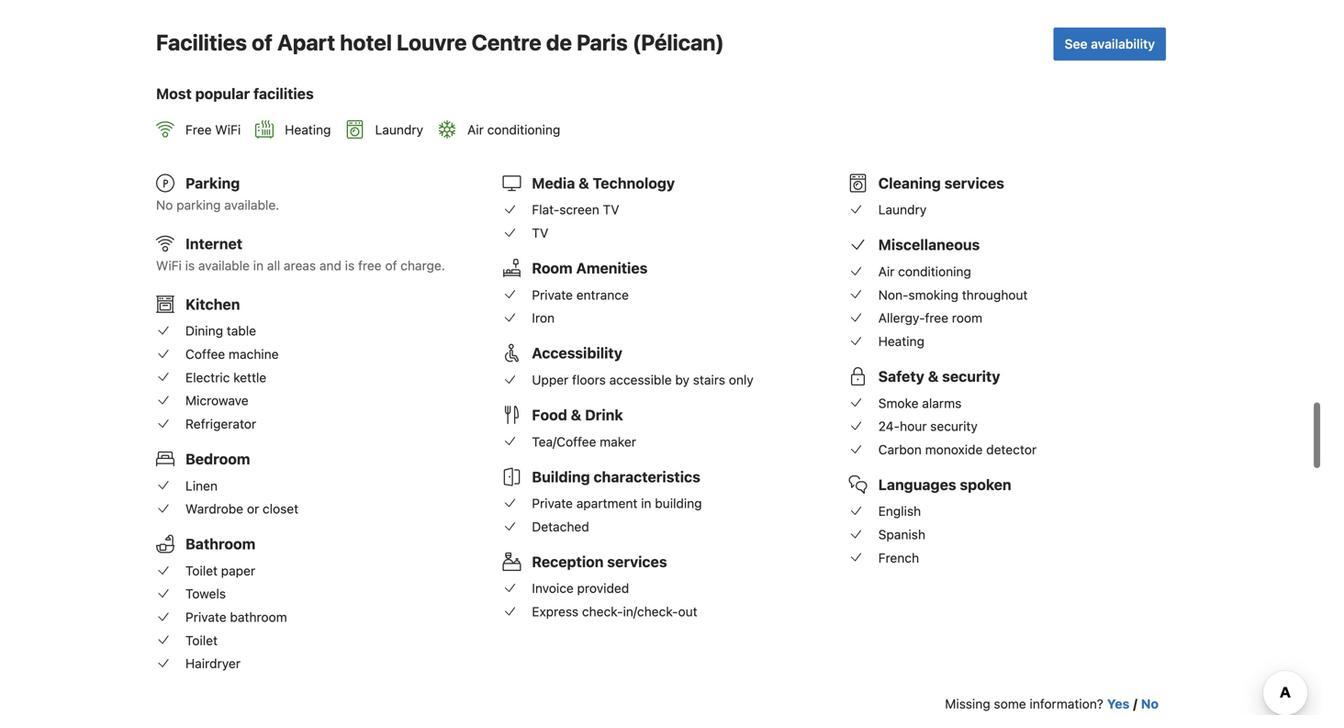 Task type: describe. For each thing, give the bounding box(es) containing it.
yes
[[1108, 697, 1130, 712]]

24-hour security
[[879, 419, 978, 434]]

smoke
[[879, 396, 919, 411]]

1 vertical spatial wifi
[[156, 258, 182, 273]]

services for reception services
[[608, 553, 668, 571]]

electric
[[186, 370, 230, 385]]

wifi is available in all areas and is free of charge.
[[156, 258, 445, 273]]

2 is from the left
[[345, 258, 355, 273]]

0 horizontal spatial air conditioning
[[468, 122, 561, 137]]

free wifi
[[186, 122, 241, 137]]

0 horizontal spatial tv
[[532, 226, 549, 241]]

machine
[[229, 347, 279, 362]]

by
[[676, 373, 690, 388]]

24-
[[879, 419, 900, 434]]

accessible
[[610, 373, 672, 388]]

media & technology
[[532, 174, 675, 192]]

1 horizontal spatial conditioning
[[899, 264, 972, 279]]

1 vertical spatial air
[[879, 264, 895, 279]]

paper
[[221, 564, 256, 579]]

in/check-
[[623, 605, 679, 620]]

french
[[879, 551, 920, 566]]

cleaning
[[879, 174, 941, 192]]

invoice provided
[[532, 581, 630, 596]]

coffee
[[186, 347, 225, 362]]

or
[[247, 502, 259, 517]]

building
[[532, 468, 590, 486]]

see
[[1065, 36, 1088, 52]]

facilities of apart hotel louvre centre de paris (pélican)
[[156, 29, 725, 55]]

1 horizontal spatial of
[[385, 258, 397, 273]]

all
[[267, 258, 280, 273]]

see availability
[[1065, 36, 1156, 52]]

louvre
[[397, 29, 467, 55]]

smoke alarms
[[879, 396, 962, 411]]

free
[[186, 122, 212, 137]]

1 horizontal spatial heating
[[879, 334, 925, 349]]

microwave
[[186, 393, 249, 409]]

parking
[[186, 174, 240, 192]]

throughout
[[963, 287, 1028, 303]]

see availability button
[[1054, 28, 1167, 61]]

non-
[[879, 287, 909, 303]]

kitchen
[[186, 296, 240, 313]]

0 horizontal spatial laundry
[[375, 122, 424, 137]]

& for media
[[579, 174, 590, 192]]

0 vertical spatial no
[[156, 197, 173, 213]]

yes button
[[1108, 696, 1130, 714]]

1 is from the left
[[185, 258, 195, 273]]

smoking
[[909, 287, 959, 303]]

maker
[[600, 434, 637, 450]]

upper
[[532, 373, 569, 388]]

detector
[[987, 442, 1037, 457]]

room
[[532, 260, 573, 277]]

private bathroom
[[186, 610, 287, 625]]

bathroom
[[186, 536, 256, 553]]

0 horizontal spatial heating
[[285, 122, 331, 137]]

invoice
[[532, 581, 574, 596]]

upper floors accessible by stairs only
[[532, 373, 754, 388]]

accessibility
[[532, 345, 623, 362]]

languages
[[879, 476, 957, 494]]

0 vertical spatial in
[[253, 258, 264, 273]]

private for room
[[532, 287, 573, 303]]

provided
[[577, 581, 630, 596]]

spoken
[[960, 476, 1012, 494]]

media
[[532, 174, 575, 192]]

safety
[[879, 368, 925, 385]]

alarms
[[923, 396, 962, 411]]

out
[[679, 605, 698, 620]]

electric kettle
[[186, 370, 267, 385]]

closet
[[263, 502, 299, 517]]

1 vertical spatial no
[[1142, 697, 1159, 712]]

languages spoken
[[879, 476, 1012, 494]]

table
[[227, 324, 256, 339]]

1 vertical spatial laundry
[[879, 202, 927, 217]]

dining table
[[186, 324, 256, 339]]

hotel
[[340, 29, 392, 55]]

only
[[729, 373, 754, 388]]

hour
[[900, 419, 927, 434]]

iron
[[532, 311, 555, 326]]

flat-screen tv
[[532, 202, 620, 217]]

carbon
[[879, 442, 922, 457]]

non-smoking throughout
[[879, 287, 1028, 303]]

spanish
[[879, 527, 926, 543]]

miscellaneous
[[879, 236, 981, 254]]

english
[[879, 504, 922, 519]]

& for food
[[571, 407, 582, 424]]

hairdryer
[[186, 657, 241, 672]]

no parking available.
[[156, 197, 280, 213]]



Task type: vqa. For each thing, say whether or not it's contained in the screenshot.
book
no



Task type: locate. For each thing, give the bounding box(es) containing it.
conditioning up the media
[[487, 122, 561, 137]]

air
[[468, 122, 484, 137], [879, 264, 895, 279]]

food & drink
[[532, 407, 624, 424]]

most
[[156, 85, 192, 103]]

bathroom
[[230, 610, 287, 625]]

conditioning up smoking
[[899, 264, 972, 279]]

reception services
[[532, 553, 668, 571]]

& up screen
[[579, 174, 590, 192]]

check-
[[582, 605, 623, 620]]

available.
[[224, 197, 280, 213]]

screen
[[560, 202, 600, 217]]

1 vertical spatial toilet
[[186, 633, 218, 648]]

1 horizontal spatial in
[[641, 496, 652, 511]]

is down internet
[[185, 258, 195, 273]]

tea/coffee
[[532, 434, 597, 450]]

tv down media & technology
[[603, 202, 620, 217]]

0 horizontal spatial is
[[185, 258, 195, 273]]

available
[[198, 258, 250, 273]]

stairs
[[693, 373, 726, 388]]

1 vertical spatial tv
[[532, 226, 549, 241]]

1 horizontal spatial air conditioning
[[879, 264, 972, 279]]

toilet up towels
[[186, 564, 218, 579]]

1 horizontal spatial is
[[345, 258, 355, 273]]

wardrobe or closet
[[186, 502, 299, 517]]

popular
[[195, 85, 250, 103]]

0 vertical spatial wifi
[[215, 122, 241, 137]]

1 toilet from the top
[[186, 564, 218, 579]]

& up alarms
[[929, 368, 939, 385]]

0 vertical spatial air conditioning
[[468, 122, 561, 137]]

building
[[655, 496, 702, 511]]

kettle
[[233, 370, 267, 385]]

0 horizontal spatial no
[[156, 197, 173, 213]]

0 vertical spatial conditioning
[[487, 122, 561, 137]]

(pélican)
[[633, 29, 725, 55]]

1 vertical spatial in
[[641, 496, 652, 511]]

0 vertical spatial services
[[945, 174, 1005, 192]]

services up provided
[[608, 553, 668, 571]]

&
[[579, 174, 590, 192], [929, 368, 939, 385], [571, 407, 582, 424]]

tv down flat-
[[532, 226, 549, 241]]

0 vertical spatial heating
[[285, 122, 331, 137]]

allergy-
[[879, 311, 926, 326]]

technology
[[593, 174, 675, 192]]

missing some information? yes / no
[[946, 697, 1159, 712]]

towels
[[186, 587, 226, 602]]

toilet up hairdryer
[[186, 633, 218, 648]]

1 vertical spatial &
[[929, 368, 939, 385]]

1 horizontal spatial services
[[945, 174, 1005, 192]]

in down characteristics
[[641, 496, 652, 511]]

no left "parking" on the left of the page
[[156, 197, 173, 213]]

heating
[[285, 122, 331, 137], [879, 334, 925, 349]]

some
[[994, 697, 1027, 712]]

1 vertical spatial free
[[926, 311, 949, 326]]

in
[[253, 258, 264, 273], [641, 496, 652, 511]]

flat-
[[532, 202, 560, 217]]

1 horizontal spatial wifi
[[215, 122, 241, 137]]

0 horizontal spatial of
[[252, 29, 273, 55]]

/
[[1134, 697, 1138, 712]]

2 toilet from the top
[[186, 633, 218, 648]]

0 vertical spatial free
[[358, 258, 382, 273]]

room amenities
[[532, 260, 648, 277]]

private
[[532, 287, 573, 303], [532, 496, 573, 511], [186, 610, 227, 625]]

private up detached
[[532, 496, 573, 511]]

1 horizontal spatial free
[[926, 311, 949, 326]]

air conditioning up the media
[[468, 122, 561, 137]]

1 vertical spatial conditioning
[[899, 264, 972, 279]]

parking
[[177, 197, 221, 213]]

2 vertical spatial private
[[186, 610, 227, 625]]

internet
[[186, 235, 243, 253]]

safety & security
[[879, 368, 1001, 385]]

availability
[[1092, 36, 1156, 52]]

detached
[[532, 519, 590, 535]]

room
[[953, 311, 983, 326]]

conditioning
[[487, 122, 561, 137], [899, 264, 972, 279]]

dining
[[186, 324, 223, 339]]

air conditioning up smoking
[[879, 264, 972, 279]]

in left all
[[253, 258, 264, 273]]

1 vertical spatial air conditioning
[[879, 264, 972, 279]]

private up iron
[[532, 287, 573, 303]]

wifi left available
[[156, 258, 182, 273]]

coffee machine
[[186, 347, 279, 362]]

0 vertical spatial &
[[579, 174, 590, 192]]

characteristics
[[594, 468, 701, 486]]

0 horizontal spatial conditioning
[[487, 122, 561, 137]]

& right food
[[571, 407, 582, 424]]

tea/coffee maker
[[532, 434, 637, 450]]

allergy-free room
[[879, 311, 983, 326]]

private down towels
[[186, 610, 227, 625]]

1 vertical spatial heating
[[879, 334, 925, 349]]

drink
[[585, 407, 624, 424]]

most popular facilities
[[156, 85, 314, 103]]

& for safety
[[929, 368, 939, 385]]

0 horizontal spatial free
[[358, 258, 382, 273]]

0 vertical spatial air
[[468, 122, 484, 137]]

free
[[358, 258, 382, 273], [926, 311, 949, 326]]

and
[[320, 258, 342, 273]]

0 horizontal spatial in
[[253, 258, 264, 273]]

1 vertical spatial security
[[931, 419, 978, 434]]

express check-in/check-out
[[532, 605, 698, 620]]

0 horizontal spatial air
[[468, 122, 484, 137]]

private for building
[[532, 496, 573, 511]]

0 vertical spatial of
[[252, 29, 273, 55]]

1 horizontal spatial air
[[879, 264, 895, 279]]

1 horizontal spatial laundry
[[879, 202, 927, 217]]

0 horizontal spatial wifi
[[156, 258, 182, 273]]

free right the and
[[358, 258, 382, 273]]

0 vertical spatial laundry
[[375, 122, 424, 137]]

security up alarms
[[943, 368, 1001, 385]]

services right the 'cleaning'
[[945, 174, 1005, 192]]

0 vertical spatial tv
[[603, 202, 620, 217]]

0 vertical spatial private
[[532, 287, 573, 303]]

private entrance
[[532, 287, 629, 303]]

amenities
[[576, 260, 648, 277]]

0 vertical spatial security
[[943, 368, 1001, 385]]

security up monoxide at right
[[931, 419, 978, 434]]

areas
[[284, 258, 316, 273]]

facilities
[[156, 29, 247, 55]]

free down smoking
[[926, 311, 949, 326]]

services for cleaning services
[[945, 174, 1005, 192]]

2 vertical spatial &
[[571, 407, 582, 424]]

no
[[156, 197, 173, 213], [1142, 697, 1159, 712]]

toilet for toilet
[[186, 633, 218, 648]]

0 horizontal spatial services
[[608, 553, 668, 571]]

reception
[[532, 553, 604, 571]]

1 vertical spatial private
[[532, 496, 573, 511]]

heating down 'facilities'
[[285, 122, 331, 137]]

wardrobe
[[186, 502, 244, 517]]

security for 24-hour security
[[931, 419, 978, 434]]

0 vertical spatial toilet
[[186, 564, 218, 579]]

is right the and
[[345, 258, 355, 273]]

1 horizontal spatial no
[[1142, 697, 1159, 712]]

of left the apart
[[252, 29, 273, 55]]

toilet
[[186, 564, 218, 579], [186, 633, 218, 648]]

monoxide
[[926, 442, 983, 457]]

toilet for toilet paper
[[186, 564, 218, 579]]

air conditioning
[[468, 122, 561, 137], [879, 264, 972, 279]]

heating down allergy-
[[879, 334, 925, 349]]

bedroom
[[186, 451, 250, 468]]

no button
[[1142, 696, 1159, 714]]

of
[[252, 29, 273, 55], [385, 258, 397, 273]]

paris
[[577, 29, 628, 55]]

tv
[[603, 202, 620, 217], [532, 226, 549, 241]]

carbon monoxide detector
[[879, 442, 1037, 457]]

toilet paper
[[186, 564, 256, 579]]

refrigerator
[[186, 417, 256, 432]]

1 vertical spatial of
[[385, 258, 397, 273]]

wifi right free on the top
[[215, 122, 241, 137]]

1 vertical spatial services
[[608, 553, 668, 571]]

facilities
[[254, 85, 314, 103]]

floors
[[572, 373, 606, 388]]

security for safety & security
[[943, 368, 1001, 385]]

apartment
[[577, 496, 638, 511]]

private apartment in building
[[532, 496, 702, 511]]

no right /
[[1142, 697, 1159, 712]]

building characteristics
[[532, 468, 701, 486]]

of left charge.
[[385, 258, 397, 273]]

1 horizontal spatial tv
[[603, 202, 620, 217]]



